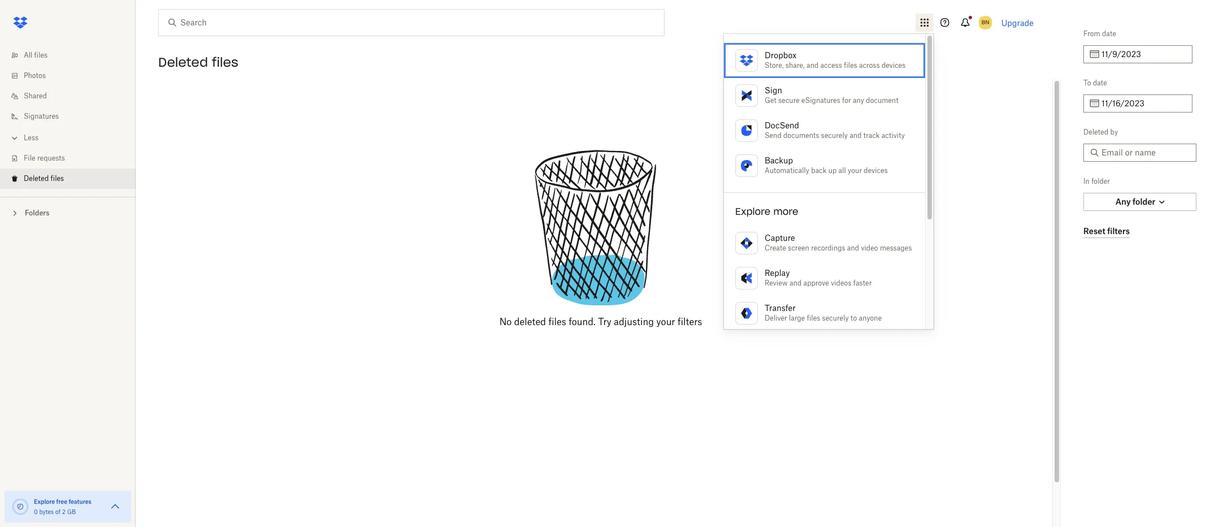 Task type: vqa. For each thing, say whether or not it's contained in the screenshot.


Task type: locate. For each thing, give the bounding box(es) containing it.
more
[[774, 206, 799, 217]]

from
[[1084, 29, 1101, 38]]

back
[[812, 166, 827, 175]]

explore left more
[[736, 206, 771, 217]]

From date text field
[[1102, 48, 1186, 61]]

date right from
[[1103, 29, 1117, 38]]

folders button
[[0, 204, 136, 221]]

devices inside dropbox store, share, and access files across devices
[[882, 61, 906, 70]]

across
[[860, 61, 880, 70]]

0 vertical spatial explore
[[736, 206, 771, 217]]

upgrade
[[1002, 18, 1034, 27]]

explore more
[[736, 206, 799, 217]]

explore
[[736, 206, 771, 217], [34, 498, 55, 505]]

signatures
[[24, 112, 59, 120]]

devices
[[882, 61, 906, 70], [864, 166, 888, 175]]

deleted files list item
[[0, 169, 136, 189]]

deleted
[[514, 316, 546, 327]]

capture
[[765, 233, 795, 243]]

share,
[[786, 61, 805, 70]]

deleted by
[[1084, 128, 1119, 136]]

sign get secure esignatures for any document
[[765, 85, 899, 105]]

folder
[[1092, 177, 1111, 185]]

any
[[853, 96, 865, 105]]

deleted files
[[158, 54, 239, 70], [24, 174, 64, 183]]

1 vertical spatial deleted files
[[24, 174, 64, 183]]

devices inside "backup automatically back up all your devices"
[[864, 166, 888, 175]]

files inside dropbox store, share, and access files across devices
[[844, 61, 858, 70]]

your
[[848, 166, 862, 175], [657, 316, 676, 327]]

to date
[[1084, 79, 1108, 87]]

securely left to
[[822, 314, 849, 322]]

1 vertical spatial date
[[1094, 79, 1108, 87]]

explore for explore more
[[736, 206, 771, 217]]

your right all
[[848, 166, 862, 175]]

1 horizontal spatial your
[[848, 166, 862, 175]]

documents
[[784, 131, 820, 140]]

by
[[1111, 128, 1119, 136]]

1 horizontal spatial deleted
[[158, 54, 208, 70]]

create
[[765, 244, 787, 252]]

your left filters
[[657, 316, 676, 327]]

securely
[[822, 131, 848, 140], [822, 314, 849, 322]]

files
[[34, 51, 48, 59], [212, 54, 239, 70], [844, 61, 858, 70], [51, 174, 64, 183], [807, 314, 821, 322], [549, 316, 567, 327]]

up
[[829, 166, 837, 175]]

dropbox image
[[9, 11, 32, 34]]

no deleted files found. try adjusting your filters
[[500, 316, 703, 327]]

2 vertical spatial deleted
[[24, 174, 49, 183]]

1 vertical spatial explore
[[34, 498, 55, 505]]

1 vertical spatial securely
[[822, 314, 849, 322]]

recordings
[[812, 244, 846, 252]]

no
[[500, 316, 512, 327]]

esignatures
[[802, 96, 841, 105]]

0 vertical spatial deleted
[[158, 54, 208, 70]]

1 vertical spatial your
[[657, 316, 676, 327]]

signatures link
[[9, 106, 136, 127]]

shared
[[24, 92, 47, 100]]

0
[[34, 508, 38, 515]]

file requests link
[[9, 148, 136, 169]]

to
[[1084, 79, 1092, 87]]

folders
[[25, 209, 50, 217]]

0 vertical spatial securely
[[822, 131, 848, 140]]

and
[[807, 61, 819, 70], [850, 131, 862, 140], [848, 244, 860, 252], [790, 279, 802, 287]]

securely up "backup automatically back up all your devices" at right
[[822, 131, 848, 140]]

store,
[[765, 61, 784, 70]]

in folder
[[1084, 177, 1111, 185]]

approve
[[804, 279, 829, 287]]

0 vertical spatial date
[[1103, 29, 1117, 38]]

0 horizontal spatial deleted
[[24, 174, 49, 183]]

To date text field
[[1102, 97, 1186, 110]]

and right the share,
[[807, 61, 819, 70]]

and left track
[[850, 131, 862, 140]]

securely inside transfer deliver large files securely to anyone
[[822, 314, 849, 322]]

date for to date
[[1094, 79, 1108, 87]]

date
[[1103, 29, 1117, 38], [1094, 79, 1108, 87]]

all files link
[[9, 45, 136, 66]]

1 vertical spatial devices
[[864, 166, 888, 175]]

0 horizontal spatial deleted files
[[24, 174, 64, 183]]

large
[[789, 314, 805, 322]]

explore for explore free features 0 bytes of 2 gb
[[34, 498, 55, 505]]

docsend send documents securely and track activity
[[765, 120, 905, 140]]

review
[[765, 279, 788, 287]]

2
[[62, 508, 66, 515]]

transfer
[[765, 303, 796, 313]]

devices right "across"
[[882, 61, 906, 70]]

of
[[55, 508, 61, 515]]

replay
[[765, 268, 790, 278]]

1 horizontal spatial explore
[[736, 206, 771, 217]]

0 horizontal spatial explore
[[34, 498, 55, 505]]

0 vertical spatial your
[[848, 166, 862, 175]]

devices right all
[[864, 166, 888, 175]]

and left video
[[848, 244, 860, 252]]

upgrade link
[[1002, 18, 1034, 27]]

and right the review
[[790, 279, 802, 287]]

explore up the bytes
[[34, 498, 55, 505]]

0 vertical spatial devices
[[882, 61, 906, 70]]

capture create screen recordings and video messages
[[765, 233, 912, 252]]

filters
[[678, 316, 703, 327]]

date right the to
[[1094, 79, 1108, 87]]

deleted files link
[[9, 169, 136, 189]]

and inside dropbox store, share, and access files across devices
[[807, 61, 819, 70]]

all
[[839, 166, 846, 175]]

0 vertical spatial deleted files
[[158, 54, 239, 70]]

docsend
[[765, 120, 800, 130]]

deleted
[[158, 54, 208, 70], [1084, 128, 1109, 136], [24, 174, 49, 183]]

activity
[[882, 131, 905, 140]]

explore inside explore free features 0 bytes of 2 gb
[[34, 498, 55, 505]]

list
[[0, 38, 136, 197]]

1 vertical spatial deleted
[[1084, 128, 1109, 136]]

sign
[[765, 85, 783, 95]]



Task type: describe. For each thing, give the bounding box(es) containing it.
free
[[56, 498, 67, 505]]

deliver
[[765, 314, 788, 322]]

and inside the docsend send documents securely and track activity
[[850, 131, 862, 140]]

get
[[765, 96, 777, 105]]

shared link
[[9, 86, 136, 106]]

file
[[24, 154, 35, 162]]

files inside transfer deliver large files securely to anyone
[[807, 314, 821, 322]]

access
[[821, 61, 843, 70]]

file requests
[[24, 154, 65, 162]]

document
[[866, 96, 899, 105]]

automatically
[[765, 166, 810, 175]]

photos
[[24, 71, 46, 80]]

date for from date
[[1103, 29, 1117, 38]]

gb
[[67, 508, 76, 515]]

try
[[598, 316, 612, 327]]

messages
[[880, 244, 912, 252]]

faster
[[854, 279, 872, 287]]

adjusting
[[614, 316, 654, 327]]

and inside "capture create screen recordings and video messages"
[[848, 244, 860, 252]]

track
[[864, 131, 880, 140]]

screen
[[788, 244, 810, 252]]

backup
[[765, 156, 793, 165]]

replay review and approve videos faster
[[765, 268, 872, 287]]

videos
[[831, 279, 852, 287]]

and inside replay review and approve videos faster
[[790, 279, 802, 287]]

from date
[[1084, 29, 1117, 38]]

requests
[[37, 154, 65, 162]]

anyone
[[859, 314, 882, 322]]

backup automatically back up all your devices
[[765, 156, 888, 175]]

all files
[[24, 51, 48, 59]]

0 horizontal spatial your
[[657, 316, 676, 327]]

send
[[765, 131, 782, 140]]

features
[[69, 498, 92, 505]]

dropbox
[[765, 50, 797, 60]]

2 horizontal spatial deleted
[[1084, 128, 1109, 136]]

to
[[851, 314, 857, 322]]

less
[[24, 133, 38, 142]]

quota usage element
[[11, 498, 29, 516]]

deleted files inside list item
[[24, 174, 64, 183]]

less image
[[9, 132, 20, 144]]

video
[[861, 244, 879, 252]]

files inside list item
[[51, 174, 64, 183]]

all
[[24, 51, 32, 59]]

in
[[1084, 177, 1090, 185]]

bytes
[[39, 508, 54, 515]]

transfer deliver large files securely to anyone
[[765, 303, 882, 322]]

securely inside the docsend send documents securely and track activity
[[822, 131, 848, 140]]

for
[[843, 96, 851, 105]]

found.
[[569, 316, 596, 327]]

1 horizontal spatial deleted files
[[158, 54, 239, 70]]

list containing all files
[[0, 38, 136, 197]]

secure
[[779, 96, 800, 105]]

photos link
[[9, 66, 136, 86]]

deleted inside list item
[[24, 174, 49, 183]]

dropbox store, share, and access files across devices
[[765, 50, 906, 70]]

your inside "backup automatically back up all your devices"
[[848, 166, 862, 175]]

explore free features 0 bytes of 2 gb
[[34, 498, 92, 515]]



